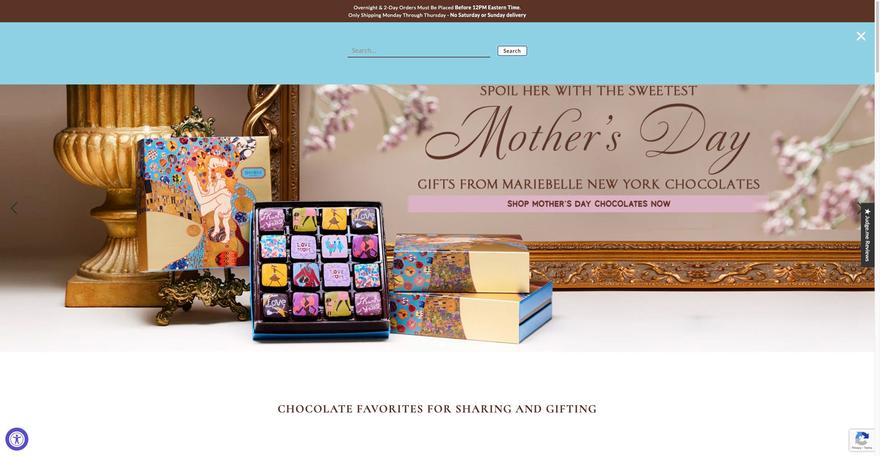 Task type: vqa. For each thing, say whether or not it's contained in the screenshot.
BANNER in the top of the page
yes



Task type: locate. For each thing, give the bounding box(es) containing it.
banner
[[0, 22, 875, 84]]

next slide image
[[854, 201, 868, 216]]

accessibility widget, click to open image
[[9, 431, 25, 447]]

announcement bar element
[[0, 0, 875, 22]]

spoil her with the sweetest mother's day gifts from mariebelle new york chocolates image
[[0, 65, 875, 352]]

Search Form search field
[[348, 44, 528, 58]]

carousel region
[[0, 65, 875, 352]]

none submit inside search form search field
[[498, 45, 528, 56]]

None submit
[[498, 45, 528, 56]]



Task type: describe. For each thing, give the bounding box(es) containing it.
home slider container element
[[0, 65, 875, 352]]

Search… search field
[[348, 44, 491, 58]]

close icon image
[[857, 32, 866, 41]]

search dialog
[[0, 22, 875, 84]]

previous slide image
[[7, 201, 22, 216]]



